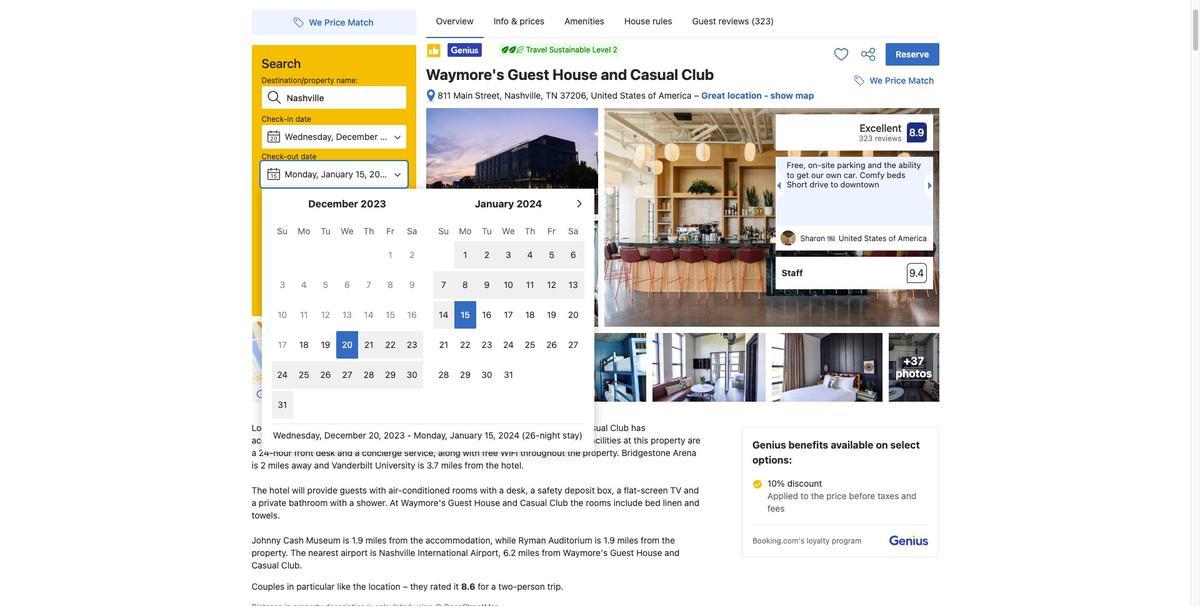 Task type: vqa. For each thing, say whether or not it's contained in the screenshot.
31 in OPTION
yes



Task type: describe. For each thing, give the bounding box(es) containing it.
check- for out
[[262, 152, 287, 161]]

is right auditorium
[[595, 535, 601, 546]]

14 for 14 december 2023 option
[[364, 309, 374, 320]]

1 vertical spatial night
[[540, 430, 560, 441]]

the up 'nashville'
[[410, 535, 423, 546]]

25 January 2024 checkbox
[[519, 331, 541, 359]]

comfy
[[860, 170, 885, 180]]

a left desk,
[[499, 485, 504, 496]]

fr for 2024
[[548, 226, 556, 236]]

8 cell
[[454, 269, 476, 299]]

2 vertical spatial club
[[549, 498, 568, 508]]

wednesday, december 20, 2023
[[285, 131, 417, 142]]

mo for december
[[298, 226, 310, 236]]

the down free
[[486, 460, 499, 471]]

couples in particular like the location – they rated it 8.6 for a two-person trip.
[[252, 581, 563, 592]]

genius benefits available on select options:
[[753, 440, 920, 466]]

31 cell
[[272, 389, 293, 419]]

in for check-
[[287, 114, 293, 124]]

2 horizontal spatial to
[[831, 180, 838, 190]]

out
[[287, 152, 299, 161]]

destination/property
[[262, 76, 334, 85]]

1 horizontal spatial location
[[727, 90, 762, 101]]

0 vertical spatial 31
[[504, 369, 513, 380]]

sa for 2024
[[568, 226, 578, 236]]

miles down include
[[617, 535, 638, 546]]

1 vertical spatial 15,
[[484, 430, 496, 441]]

24 cell
[[272, 359, 293, 389]]

6 for 6 option on the left top of the page
[[344, 279, 350, 290]]

miles down along at bottom
[[441, 460, 462, 471]]

7 December 2023 checkbox
[[358, 271, 380, 299]]

overview link
[[426, 5, 484, 38]]

desk
[[316, 448, 335, 458]]

with down the guests
[[330, 498, 347, 508]]

9 for 9 december 2023 "option"
[[409, 279, 415, 290]]

0 horizontal spatial states
[[620, 90, 646, 101]]

the down stay)
[[567, 448, 580, 458]]

10 for 10 option
[[504, 279, 513, 290]]

tn
[[546, 90, 558, 101]]

bar.
[[524, 435, 539, 446]]

2 December 2023 checkbox
[[401, 241, 423, 269]]

14 December 2023 checkbox
[[358, 301, 380, 329]]

flat-
[[624, 485, 641, 496]]

box,
[[597, 485, 614, 496]]

1 horizontal spatial monday,
[[414, 430, 448, 441]]

23 cell
[[401, 329, 423, 359]]

2 vertical spatial 2024
[[498, 430, 519, 441]]

17 for the 17 january 2024 option
[[504, 309, 513, 320]]

mo for january
[[459, 226, 472, 236]]

26-night stay
[[262, 189, 309, 199]]

sharon
[[800, 234, 825, 243]]

4 for 4 checkbox
[[301, 279, 307, 290]]

for
[[478, 581, 489, 592]]

1 vertical spatial 2023
[[361, 198, 386, 209]]

the inside 10% discount applied to the price before taxes and fees
[[811, 491, 824, 501]]

11 cell
[[519, 269, 541, 299]]

6 December 2023 checkbox
[[336, 271, 358, 299]]

10%
[[768, 478, 785, 489]]

waymore's guest house and casual club
[[426, 66, 714, 83]]

31 December 2023 checkbox
[[272, 391, 293, 419]]

0 vertical spatial –
[[694, 90, 699, 101]]

stay
[[294, 189, 309, 199]]

a up vanderbilt
[[355, 448, 360, 458]]

1 January 2024 checkbox
[[454, 241, 476, 269]]

20, for wednesday, december 20, 2023 - monday, january 15, 2024 (26-night stay)
[[369, 430, 381, 441]]

0 horizontal spatial –
[[403, 581, 408, 592]]

1 December 2023 checkbox
[[380, 241, 401, 269]]

grid for january
[[433, 219, 584, 389]]

3 cell
[[498, 239, 519, 269]]

8.9
[[909, 127, 924, 138]]

miles down hour
[[268, 460, 289, 471]]

next image
[[928, 182, 935, 189]]

tv
[[670, 485, 682, 496]]

12 cell
[[541, 269, 562, 299]]

it
[[454, 581, 459, 592]]

22 January 2024 checkbox
[[454, 331, 476, 359]]

on inside genius benefits available on select options:
[[876, 440, 888, 451]]

19 December 2023 checkbox
[[315, 331, 336, 359]]

23 December 2023 checkbox
[[401, 331, 423, 359]]

waymore's down auditorium
[[563, 548, 608, 558]]

12 for '12 december 2023' checkbox at left
[[321, 309, 330, 320]]

29 for 29 december 2023 checkbox on the left
[[385, 369, 396, 380]]

21 cell
[[358, 329, 380, 359]]

1 horizontal spatial -
[[764, 90, 768, 101]]

scored 8.9 element
[[907, 123, 927, 143]]

price for we price match dropdown button in search section
[[324, 17, 345, 28]]

+37
[[904, 354, 924, 368]]

miles up 'nashville'
[[366, 535, 387, 546]]

guests
[[340, 485, 367, 496]]

house down the bed
[[636, 548, 662, 558]]

a down the guests
[[349, 498, 354, 508]]

casual up 'facilities' on the bottom of page
[[581, 423, 608, 433]]

18 for 18 option
[[525, 309, 535, 320]]

miles down ryman
[[518, 548, 539, 558]]

info & prices
[[494, 16, 544, 26]]

price
[[826, 491, 847, 501]]

9 cell
[[476, 269, 498, 299]]

+37 photos link
[[889, 333, 939, 402]]

21 December 2023 checkbox
[[358, 331, 380, 359]]

0 horizontal spatial property.
[[252, 548, 288, 558]]

0 vertical spatial reviews
[[719, 16, 749, 26]]

10 cell
[[498, 269, 519, 299]]

with left desk,
[[480, 485, 497, 496]]

ability
[[899, 160, 921, 170]]

bathroom
[[289, 498, 328, 508]]

22 for 22 option
[[460, 339, 470, 350]]

a left flat-
[[617, 485, 621, 496]]

10 January 2024 checkbox
[[498, 271, 519, 299]]

1 horizontal spatial of
[[889, 234, 896, 243]]

air-
[[389, 485, 402, 496]]

and right "linen"
[[684, 498, 699, 508]]

a right desk,
[[530, 485, 535, 496]]

1 horizontal spatial nashville,
[[505, 90, 543, 101]]

21 January 2024 checkbox
[[433, 331, 454, 359]]

su for january
[[438, 226, 449, 236]]

december for wednesday, december 20, 2023
[[336, 131, 378, 142]]

a right for
[[491, 581, 496, 592]]

hour
[[273, 448, 292, 458]]

26-
[[262, 189, 274, 199]]

taxes
[[878, 491, 899, 501]]

and up 811 main street, nashville, tn 37206, united states of america – great location - show map
[[601, 66, 627, 83]]

with down restaurant
[[463, 448, 480, 458]]

benefits
[[788, 440, 828, 451]]

name:
[[336, 76, 358, 85]]

20 January 2024 checkbox
[[562, 301, 584, 329]]

from down free
[[465, 460, 483, 471]]

we up destination/property name: in the top left of the page
[[309, 17, 322, 28]]

1 horizontal spatial property.
[[583, 448, 619, 458]]

december 2023
[[308, 198, 386, 209]]

6 cell
[[562, 239, 584, 269]]

rated excellent element
[[782, 121, 902, 136]]

wednesday, for wednesday, december 20, 2023
[[285, 131, 334, 142]]

1 vertical spatial the
[[290, 548, 306, 558]]

property
[[651, 435, 685, 446]]

away
[[292, 460, 312, 471]]

date for check-out date
[[301, 152, 316, 161]]

guest down include
[[610, 548, 634, 558]]

house up 37206,
[[552, 66, 598, 83]]

check- for in
[[262, 114, 287, 124]]

bed
[[645, 498, 661, 508]]

28 December 2023 checkbox
[[358, 361, 380, 389]]

and right tv
[[684, 485, 699, 496]]

1 vertical spatial we price match
[[870, 75, 934, 86]]

bridgestone
[[622, 448, 671, 458]]

4 January 2024 checkbox
[[519, 241, 541, 269]]

we up "excellent"
[[870, 75, 883, 86]]

grid for december
[[272, 219, 423, 419]]

drive
[[810, 180, 828, 190]]

waymore's down the conditioned
[[401, 498, 446, 508]]

Where are you going? field
[[282, 86, 406, 109]]

waymore's up main
[[426, 66, 504, 83]]

destination/property name:
[[262, 76, 358, 85]]

0 horizontal spatial to
[[787, 170, 794, 180]]

free
[[482, 448, 498, 458]]

ryman
[[518, 535, 546, 546]]

22 December 2023 checkbox
[[380, 331, 401, 359]]

1 vertical spatial 2024
[[516, 198, 542, 209]]

1 1.9 from the left
[[352, 535, 363, 546]]

with up desk
[[323, 435, 340, 446]]

has
[[631, 423, 645, 433]]

5 January 2024 checkbox
[[541, 241, 562, 269]]

from up 'nashville'
[[389, 535, 408, 546]]

1 cell
[[454, 239, 476, 269]]

match for we price match dropdown button in search section
[[348, 17, 374, 28]]

6 for 6 checkbox
[[571, 249, 576, 260]]

13 for 13 december 2023 option
[[343, 309, 352, 320]]

0 vertical spatial monday,
[[285, 169, 319, 179]]

trip.
[[547, 581, 563, 592]]

2 inside "located in nashville, 1.1 miles from nissan stadium, waymore's guest house and casual club has accommodations with a terrace, private parking, a restaurant and a bar. among the facilities at this property are a 24-hour front desk and a concierge service, along with free wifi throughout the property. bridgestone arena is 2 miles away and vanderbilt university is 3.7 miles from the hotel. the hotel will provide guests with air-conditioned rooms with a desk, a safety deposit box, a flat-screen tv and a private bathroom with a shower. at waymore's guest house and casual club the rooms include bed linen and towels. johnny cash museum is 1.9 miles from the accommodation, while ryman auditorium is 1.9 miles from the property. the nearest airport is nashville international airport, 6.2 miles from waymore's guest house and casual club."
[[261, 460, 266, 471]]

from down the bed
[[641, 535, 660, 546]]

restaurant
[[456, 435, 497, 446]]

and up among
[[563, 423, 578, 433]]

a left bar.
[[517, 435, 521, 446]]

7 January 2024 checkbox
[[433, 271, 454, 299]]

1 horizontal spatial private
[[383, 435, 411, 446]]

before
[[849, 491, 875, 501]]

they
[[410, 581, 428, 592]]

is down located
[[252, 460, 258, 471]]

stadium,
[[424, 423, 459, 433]]

from down ryman
[[542, 548, 561, 558]]

3 for '3 january 2024' checkbox
[[506, 249, 511, 260]]

27 for 27 checkbox
[[342, 369, 352, 380]]

0 vertical spatial america
[[659, 90, 692, 101]]

26 December 2023 checkbox
[[315, 361, 336, 389]]

20 cell
[[336, 329, 358, 359]]

a left 24-
[[252, 448, 256, 458]]

date for check-in date
[[295, 114, 311, 124]]

0 vertical spatial club
[[681, 66, 714, 83]]

4 cell
[[519, 239, 541, 269]]

and up the wifi
[[499, 435, 514, 446]]

casual up 811 main street, nashville, tn 37206, united states of america – great location - show map
[[630, 66, 678, 83]]

0 horizontal spatial the
[[252, 485, 267, 496]]

nashville
[[379, 548, 415, 558]]

811 main street, nashville, tn 37206, united states of america – great location - show map
[[438, 90, 814, 101]]

3 for 3 checkbox
[[280, 279, 285, 290]]

18 December 2023 checkbox
[[293, 331, 315, 359]]

safety
[[538, 485, 562, 496]]

1.1
[[337, 423, 347, 433]]

on inside search section
[[332, 368, 342, 379]]

0 vertical spatial january
[[321, 169, 353, 179]]

25 December 2023 checkbox
[[293, 361, 315, 389]]

a up towels.
[[252, 498, 256, 508]]

the right among
[[572, 435, 585, 446]]

30 December 2023 checkbox
[[401, 361, 423, 389]]

28 for 21
[[438, 369, 449, 380]]

su for december
[[277, 226, 288, 236]]

excellent
[[860, 123, 902, 134]]

casual up couples
[[252, 560, 279, 571]]

16 for 16 option
[[407, 309, 417, 320]]

1 horizontal spatial america
[[898, 234, 927, 243]]

15 January 2024 checkbox
[[454, 301, 476, 329]]

booking.com's loyalty program
[[753, 536, 862, 546]]

0 horizontal spatial search
[[262, 56, 301, 71]]

map inside search section
[[344, 368, 362, 379]]

along
[[438, 448, 460, 458]]

0 horizontal spatial 15,
[[356, 169, 367, 179]]

24 for 24 january 2024 checkbox
[[503, 339, 514, 350]]

linen
[[663, 498, 682, 508]]

7 for 7 january 2024 checkbox
[[441, 279, 446, 290]]

0 horizontal spatial 20
[[270, 135, 277, 142]]

show
[[770, 90, 793, 101]]

parking
[[837, 160, 865, 170]]

amenities
[[564, 16, 604, 26]]

2023 for wednesday, december 20, 2023 - monday, january 15, 2024 (26-night stay)
[[384, 430, 405, 441]]

1 vertical spatial location
[[368, 581, 400, 592]]

are
[[688, 435, 701, 446]]

waymore's up restaurant
[[462, 423, 506, 433]]

towels.
[[252, 510, 280, 521]]

11 for 11 december 2023 checkbox
[[300, 309, 308, 320]]

0 horizontal spatial of
[[648, 90, 656, 101]]

at
[[390, 498, 398, 508]]

0 horizontal spatial private
[[259, 498, 286, 508]]

reserve
[[896, 49, 929, 59]]

short
[[787, 180, 807, 190]]

2 January 2024 checkbox
[[476, 241, 498, 269]]

the down deposit
[[570, 498, 583, 508]]

20, for wednesday, december 20, 2023
[[380, 131, 393, 142]]

30 for '30 january 2024' checkbox
[[481, 369, 492, 380]]

show
[[307, 368, 329, 379]]

nearest
[[308, 548, 338, 558]]

29 January 2024 checkbox
[[454, 361, 476, 389]]

25 for 25 december 2023 option
[[299, 369, 309, 380]]

14 cell
[[433, 299, 454, 329]]

27 cell
[[336, 359, 358, 389]]

30 cell
[[401, 359, 423, 389]]

include
[[613, 498, 643, 508]]

two-
[[498, 581, 517, 592]]

13 cell
[[562, 269, 584, 299]]

37206,
[[560, 90, 589, 101]]

1 for the 1 december 2023 option in the top of the page
[[388, 249, 392, 260]]

and down desk,
[[502, 498, 518, 508]]

guest up bar.
[[509, 423, 533, 433]]

0 horizontal spatial 15
[[271, 173, 277, 179]]

7 cell
[[433, 269, 454, 299]]

18 January 2024 checkbox
[[519, 301, 541, 329]]

is right airport
[[370, 548, 377, 558]]

search inside button
[[318, 281, 350, 292]]

with up shower.
[[369, 485, 386, 496]]

the down "linen"
[[662, 535, 675, 546]]

11 January 2024 checkbox
[[519, 271, 541, 299]]

19 for 19 january 2024 option at the left
[[547, 309, 556, 320]]

7 for 7 december 2023 checkbox
[[366, 279, 371, 290]]

info
[[494, 16, 509, 26]]

while
[[495, 535, 516, 546]]

we price match inside search section
[[309, 17, 374, 28]]

- inside search section
[[407, 430, 411, 441]]

check-in date
[[262, 114, 311, 124]]

th for 2023
[[364, 226, 374, 236]]

11 December 2023 checkbox
[[293, 301, 315, 329]]

we down december 2023
[[341, 226, 354, 236]]

a up along at bottom
[[449, 435, 453, 446]]

accommodations
[[252, 435, 321, 446]]

reviews inside excellent 323 reviews
[[875, 134, 902, 143]]

service,
[[404, 448, 436, 458]]

9 January 2024 checkbox
[[476, 271, 498, 299]]

a down 1.1
[[342, 435, 347, 446]]

1 vertical spatial january
[[475, 198, 514, 209]]

1 horizontal spatial rooms
[[586, 498, 611, 508]]

is up airport
[[343, 535, 349, 546]]

24-
[[259, 448, 273, 458]]

we price match button inside search section
[[289, 11, 379, 34]]

casual down desk,
[[520, 498, 547, 508]]

house inside house rules link
[[624, 16, 650, 26]]

2 vertical spatial january
[[450, 430, 482, 441]]

2 inside option
[[484, 249, 489, 260]]

airport
[[341, 548, 368, 558]]

6 January 2024 checkbox
[[562, 241, 584, 269]]



Task type: locate. For each thing, give the bounding box(es) containing it.
12 right the 11 option
[[547, 279, 556, 290]]

fr for 2023
[[386, 226, 394, 236]]

0 horizontal spatial map
[[344, 368, 362, 379]]

united
[[591, 90, 618, 101], [839, 234, 862, 243]]

states down the downtown
[[864, 234, 887, 243]]

2 fr from the left
[[548, 226, 556, 236]]

2024 up the 4 cell
[[516, 198, 542, 209]]

17 for 17 checkbox
[[278, 339, 287, 350]]

fr up 5 cell
[[548, 226, 556, 236]]

1 horizontal spatial 20
[[342, 339, 353, 350]]

(26-
[[522, 430, 540, 441]]

december up desk
[[324, 430, 366, 441]]

11 inside option
[[526, 279, 534, 290]]

0 horizontal spatial sa
[[407, 226, 417, 236]]

5 cell
[[541, 239, 562, 269]]

1 1 from the left
[[388, 249, 392, 260]]

10 December 2023 checkbox
[[272, 301, 293, 329]]

located in nashville, 1.1 miles from nissan stadium, waymore's guest house and casual club has accommodations with a terrace, private parking, a restaurant and a bar. among the facilities at this property are a 24-hour front desk and a concierge service, along with free wifi throughout the property. bridgestone arena is 2 miles away and vanderbilt university is 3.7 miles from the hotel. the hotel will provide guests with air-conditioned rooms with a desk, a safety deposit box, a flat-screen tv and a private bathroom with a shower. at waymore's guest house and casual club the rooms include bed linen and towels. johnny cash museum is 1.9 miles from the accommodation, while ryman auditorium is 1.9 miles from the property. the nearest airport is nashville international airport, 6.2 miles from waymore's guest house and casual club.
[[252, 423, 703, 571]]

18 inside option
[[525, 309, 535, 320]]

1 vertical spatial 3
[[280, 279, 285, 290]]

10 left 11 december 2023 checkbox
[[278, 309, 287, 320]]

8 December 2023 checkbox
[[380, 271, 401, 299]]

12 December 2023 checkbox
[[315, 301, 336, 329]]

4 for 4 january 2024 option
[[527, 249, 533, 260]]

5 for 5 december 2023 checkbox
[[323, 279, 328, 290]]

28 January 2024 checkbox
[[433, 361, 454, 389]]

fr
[[386, 226, 394, 236], [548, 226, 556, 236]]

price for the bottom we price match dropdown button
[[885, 75, 906, 86]]

28 left 29 december 2023 checkbox on the left
[[363, 369, 374, 380]]

1 fr from the left
[[386, 226, 394, 236]]

match inside search section
[[348, 17, 374, 28]]

2 9 from the left
[[484, 279, 490, 290]]

19 January 2024 checkbox
[[541, 301, 562, 329]]

3 inside checkbox
[[506, 249, 511, 260]]

1 vertical spatial 20,
[[369, 430, 381, 441]]

0 vertical spatial private
[[383, 435, 411, 446]]

2 cell
[[476, 239, 498, 269]]

4 right 3 checkbox
[[301, 279, 307, 290]]

13 December 2023 checkbox
[[336, 301, 358, 329]]

january 2024
[[475, 198, 542, 209]]

1
[[388, 249, 392, 260], [463, 249, 467, 260]]

su
[[277, 226, 288, 236], [438, 226, 449, 236]]

beds
[[887, 170, 906, 180]]

323
[[859, 134, 873, 143]]

0 horizontal spatial 7
[[366, 279, 371, 290]]

16 inside checkbox
[[482, 309, 492, 320]]

will
[[292, 485, 305, 496]]

reviews
[[719, 16, 749, 26], [875, 134, 902, 143]]

15 inside checkbox
[[461, 309, 470, 320]]

monday,
[[285, 169, 319, 179], [414, 430, 448, 441]]

search section
[[247, 0, 594, 452]]

1 horizontal spatial 9
[[484, 279, 490, 290]]

location left they
[[368, 581, 400, 592]]

hotel.
[[501, 460, 524, 471]]

0 vertical spatial 12
[[547, 279, 556, 290]]

1 horizontal spatial 8
[[463, 279, 468, 290]]

vanderbilt
[[332, 460, 373, 471]]

we price match down reserve button
[[870, 75, 934, 86]]

on
[[332, 368, 342, 379], [876, 440, 888, 451]]

- left show
[[764, 90, 768, 101]]

25 left 26 december 2023 option
[[299, 369, 309, 380]]

0 horizontal spatial grid
[[272, 219, 423, 419]]

17 inside checkbox
[[278, 339, 287, 350]]

- up service,
[[407, 430, 411, 441]]

22 inside 'cell'
[[385, 339, 396, 350]]

0 vertical spatial 20,
[[380, 131, 393, 142]]

18 inside checkbox
[[299, 339, 309, 350]]

15,
[[356, 169, 367, 179], [484, 430, 496, 441]]

1 inside checkbox
[[463, 249, 467, 260]]

price down reserve button
[[885, 75, 906, 86]]

on-
[[808, 160, 821, 170]]

1 grid from the left
[[272, 219, 423, 419]]

25 for 25 checkbox
[[525, 339, 535, 350]]

guest reviews (323)
[[692, 16, 774, 26]]

2 inside option
[[409, 249, 415, 260]]

show on map
[[307, 368, 362, 379]]

23 for 23 december 2023 checkbox
[[407, 339, 417, 350]]

0 horizontal spatial tu
[[321, 226, 331, 236]]

17
[[504, 309, 513, 320], [278, 339, 287, 350]]

20,
[[380, 131, 393, 142], [369, 430, 381, 441]]

1 horizontal spatial map
[[795, 90, 814, 101]]

1 inside option
[[388, 249, 392, 260]]

2 23 from the left
[[482, 339, 492, 350]]

1 horizontal spatial mo
[[459, 226, 472, 236]]

excellent 323 reviews
[[859, 123, 902, 143]]

1 vertical spatial match
[[908, 75, 934, 86]]

0 horizontal spatial 26
[[320, 369, 331, 380]]

hotel
[[269, 485, 290, 496]]

+37 photos
[[896, 354, 932, 380]]

1 horizontal spatial states
[[864, 234, 887, 243]]

downtown
[[840, 180, 879, 190]]

12 January 2024 checkbox
[[541, 271, 562, 299]]

0 vertical spatial we price match
[[309, 17, 374, 28]]

the inside the free, on-site parking and the ability to get our own car.  comfy beds short drive to downtown
[[884, 160, 896, 170]]

miles up terrace,
[[349, 423, 371, 433]]

2 horizontal spatial club
[[681, 66, 714, 83]]

reserve button
[[886, 43, 939, 66]]

26 for the 26 january 2024 checkbox
[[546, 339, 557, 350]]

2 8 from the left
[[463, 279, 468, 290]]

5 right 4 checkbox
[[323, 279, 328, 290]]

1 check- from the top
[[262, 114, 287, 124]]

27 right the 26 january 2024 checkbox
[[568, 339, 578, 350]]

0 horizontal spatial club
[[549, 498, 568, 508]]

– left the great
[[694, 90, 699, 101]]

30 right 29 january 2024 option
[[481, 369, 492, 380]]

21 inside the 21 january 2024 option
[[439, 339, 448, 350]]

0 horizontal spatial 21
[[364, 339, 373, 350]]

th down december 2023
[[364, 226, 374, 236]]

in inside search section
[[287, 114, 293, 124]]

0 vertical spatial 24
[[503, 339, 514, 350]]

genius
[[753, 440, 786, 451]]

5 December 2023 checkbox
[[315, 271, 336, 299]]

2 right level
[[613, 45, 617, 54]]

2 22 from the left
[[460, 339, 470, 350]]

22 cell
[[380, 329, 401, 359]]

map
[[795, 90, 814, 101], [344, 368, 362, 379]]

0 horizontal spatial on
[[332, 368, 342, 379]]

our
[[811, 170, 824, 180]]

0 vertical spatial night
[[274, 189, 292, 199]]

15 inside option
[[386, 309, 395, 320]]

airport,
[[470, 548, 501, 558]]

1 16 from the left
[[407, 309, 417, 320]]

1 14 from the left
[[364, 309, 374, 320]]

26 right 25 checkbox
[[546, 339, 557, 350]]

19 for 19 december 2023 option
[[321, 339, 330, 350]]

0 vertical spatial property.
[[583, 448, 619, 458]]

sustainable
[[549, 45, 590, 54]]

28 inside 28 december 2023 option
[[363, 369, 374, 380]]

21 left 22 option
[[439, 339, 448, 350]]

16 inside option
[[407, 309, 417, 320]]

valign  initial image
[[426, 43, 441, 58]]

options:
[[753, 455, 792, 466]]

16 December 2023 checkbox
[[401, 301, 423, 329]]

1 horizontal spatial 1
[[463, 249, 467, 260]]

in for located
[[286, 423, 294, 433]]

10% discount applied to the price before taxes and fees
[[768, 478, 916, 514]]

price
[[324, 17, 345, 28], [885, 75, 906, 86]]

0 horizontal spatial 25
[[299, 369, 309, 380]]

december
[[336, 131, 378, 142], [308, 198, 358, 209], [324, 430, 366, 441]]

9 right 8 december 2023 option
[[409, 279, 415, 290]]

1 th from the left
[[364, 226, 374, 236]]

17 January 2024 checkbox
[[498, 301, 519, 329]]

scored 9.4 element
[[907, 263, 927, 283]]

14 inside option
[[439, 309, 448, 320]]

th
[[364, 226, 374, 236], [525, 226, 535, 236]]

6 inside option
[[344, 279, 350, 290]]

0 horizontal spatial 16
[[407, 309, 417, 320]]

7 left "8 january 2024" "option" at the left of the page
[[441, 279, 446, 290]]

21 for the 21 january 2024 option
[[439, 339, 448, 350]]

the down discount
[[811, 491, 824, 501]]

3.7
[[427, 460, 439, 471]]

1 vertical spatial 19
[[321, 339, 330, 350]]

2024 up december 2023
[[369, 169, 391, 179]]

we up 3 cell
[[502, 226, 515, 236]]

8 inside option
[[388, 279, 393, 290]]

located
[[252, 423, 284, 433]]

1.9 right auditorium
[[604, 535, 615, 546]]

terrace,
[[350, 435, 381, 446]]

9 inside checkbox
[[484, 279, 490, 290]]

1 horizontal spatial 17
[[504, 309, 513, 320]]

1 horizontal spatial 1.9
[[604, 535, 615, 546]]

night
[[274, 189, 292, 199], [540, 430, 560, 441]]

31 inside cell
[[278, 399, 287, 410]]

0 horizontal spatial 23
[[407, 339, 417, 350]]

house up the while
[[474, 498, 500, 508]]

1 horizontal spatial 15
[[386, 309, 395, 320]]

17 inside option
[[504, 309, 513, 320]]

29 cell
[[380, 359, 401, 389]]

1 horizontal spatial –
[[694, 90, 699, 101]]

and down "linen"
[[665, 548, 680, 558]]

is left 3.7 in the bottom of the page
[[418, 460, 424, 471]]

from up terrace,
[[373, 423, 392, 433]]

0 horizontal spatial match
[[348, 17, 374, 28]]

wifi
[[500, 448, 518, 458]]

3 inside checkbox
[[280, 279, 285, 290]]

0 horizontal spatial price
[[324, 17, 345, 28]]

14 January 2024 checkbox
[[433, 301, 454, 329]]

0 horizontal spatial su
[[277, 226, 288, 236]]

1 left 2 option
[[463, 249, 467, 260]]

8 for 8 december 2023 option
[[388, 279, 393, 290]]

0 vertical spatial 2023
[[395, 131, 417, 142]]

5 inside 'checkbox'
[[549, 249, 554, 260]]

28 inside 28 january 2024 option
[[438, 369, 449, 380]]

29 right 28 december 2023 option
[[385, 369, 396, 380]]

1 horizontal spatial 25
[[525, 339, 535, 350]]

15, up december 2023
[[356, 169, 367, 179]]

0 vertical spatial december
[[336, 131, 378, 142]]

conditioned
[[402, 485, 450, 496]]

23
[[407, 339, 417, 350], [482, 339, 492, 350]]

6
[[571, 249, 576, 260], [344, 279, 350, 290]]

club up at
[[610, 423, 629, 433]]

overview
[[436, 16, 474, 26]]

25 cell
[[293, 359, 315, 389]]

26 cell
[[315, 359, 336, 389]]

27 January 2024 checkbox
[[562, 331, 584, 359]]

1 mo from the left
[[298, 226, 310, 236]]

20 inside option
[[568, 309, 579, 320]]

level
[[592, 45, 611, 54]]

0 vertical spatial rooms
[[452, 485, 478, 496]]

24 December 2023 checkbox
[[272, 361, 293, 389]]

2 29 from the left
[[460, 369, 471, 380]]

guest inside 'guest reviews (323)' link
[[692, 16, 716, 26]]

cash
[[283, 535, 304, 546]]

30 for 30 december 2023 option
[[407, 369, 417, 380]]

1 9 from the left
[[409, 279, 415, 290]]

19 inside option
[[321, 339, 330, 350]]

24
[[503, 339, 514, 350], [277, 369, 288, 380]]

8 January 2024 checkbox
[[454, 271, 476, 299]]

sa for 2023
[[407, 226, 417, 236]]

0 horizontal spatial 6
[[344, 279, 350, 290]]

23 inside checkbox
[[482, 339, 492, 350]]

1 vertical spatial nashville,
[[296, 423, 335, 433]]

8 right 7 january 2024 checkbox
[[463, 279, 468, 290]]

28 cell
[[358, 359, 380, 389]]

mo
[[298, 226, 310, 236], [459, 226, 472, 236]]

4 inside 4 checkbox
[[301, 279, 307, 290]]

0 horizontal spatial 31
[[278, 399, 287, 410]]

25 inside 25 checkbox
[[525, 339, 535, 350]]

9 inside "option"
[[409, 279, 415, 290]]

1 horizontal spatial sa
[[568, 226, 578, 236]]

24 January 2024 checkbox
[[498, 331, 519, 359]]

check- up check-out date
[[262, 114, 287, 124]]

0 vertical spatial united
[[591, 90, 618, 101]]

1 tu from the left
[[321, 226, 331, 236]]

1 28 from the left
[[363, 369, 374, 380]]

rooms down box,
[[586, 498, 611, 508]]

1 30 from the left
[[407, 369, 417, 380]]

2 mo from the left
[[459, 226, 472, 236]]

811
[[438, 90, 451, 101]]

0 horizontal spatial 29
[[385, 369, 396, 380]]

and down desk
[[314, 460, 329, 471]]

0 vertical spatial 3
[[506, 249, 511, 260]]

0 horizontal spatial mo
[[298, 226, 310, 236]]

nissan
[[394, 423, 421, 433]]

among
[[541, 435, 570, 446]]

0 horizontal spatial we price match button
[[289, 11, 379, 34]]

1 horizontal spatial 26
[[546, 339, 557, 350]]

11 left 12 january 2024 option
[[526, 279, 534, 290]]

1 horizontal spatial 15,
[[484, 430, 496, 441]]

match down reserve button
[[908, 75, 934, 86]]

2 21 from the left
[[439, 339, 448, 350]]

2 sa from the left
[[568, 226, 578, 236]]

30 inside checkbox
[[481, 369, 492, 380]]

house rules link
[[614, 5, 682, 38]]

1 vertical spatial wednesday,
[[273, 430, 322, 441]]

14 inside option
[[364, 309, 374, 320]]

1 horizontal spatial 14
[[439, 309, 448, 320]]

0 horizontal spatial 18
[[299, 339, 309, 350]]

12 for 12 january 2024 option
[[547, 279, 556, 290]]

18 for '18 december 2023' checkbox
[[299, 339, 309, 350]]

january up 2 cell
[[475, 198, 514, 209]]

2 1 from the left
[[463, 249, 467, 260]]

21 inside 21 checkbox
[[364, 339, 373, 350]]

1 8 from the left
[[388, 279, 393, 290]]

15 for 15 option at the left of the page
[[386, 309, 395, 320]]

2 grid from the left
[[433, 219, 584, 389]]

16 January 2024 checkbox
[[476, 301, 498, 329]]

30 inside option
[[407, 369, 417, 380]]

11 inside 11 december 2023 checkbox
[[300, 309, 308, 320]]

1 horizontal spatial match
[[908, 75, 934, 86]]

8 for "8 january 2024" "option" at the left of the page
[[463, 279, 468, 290]]

14 for "14" option
[[439, 309, 448, 320]]

0 vertical spatial search
[[262, 56, 301, 71]]

deposit
[[565, 485, 595, 496]]

23 January 2024 checkbox
[[476, 331, 498, 359]]

2 16 from the left
[[482, 309, 492, 320]]

club down safety
[[549, 498, 568, 508]]

–
[[694, 90, 699, 101], [403, 581, 408, 592]]

19 inside option
[[547, 309, 556, 320]]

15 December 2023 checkbox
[[380, 301, 401, 329]]

location
[[727, 90, 762, 101], [368, 581, 400, 592]]

1 vertical spatial america
[[898, 234, 927, 243]]

22 for the 22 option
[[385, 339, 396, 350]]

1 horizontal spatial 16
[[482, 309, 492, 320]]

wednesday, for wednesday, december 20, 2023 - monday, january 15, 2024 (26-night stay)
[[273, 430, 322, 441]]

2 check- from the top
[[262, 152, 287, 161]]

17 December 2023 checkbox
[[272, 331, 293, 359]]

guest reviews (323) link
[[682, 5, 784, 38]]

27 inside checkbox
[[568, 339, 578, 350]]

2 tu from the left
[[482, 226, 492, 236]]

in inside "located in nashville, 1.1 miles from nissan stadium, waymore's guest house and casual club has accommodations with a terrace, private parking, a restaurant and a bar. among the facilities at this property are a 24-hour front desk and a concierge service, along with free wifi throughout the property. bridgestone arena is 2 miles away and vanderbilt university is 3.7 miles from the hotel. the hotel will provide guests with air-conditioned rooms with a desk, a safety deposit box, a flat-screen tv and a private bathroom with a shower. at waymore's guest house and casual club the rooms include bed linen and towels. johnny cash museum is 1.9 miles from the accommodation, while ryman auditorium is 1.9 miles from the property. the nearest airport is nashville international airport, 6.2 miles from waymore's guest house and casual club."
[[286, 423, 294, 433]]

the left hotel
[[252, 485, 267, 496]]

1 29 from the left
[[385, 369, 396, 380]]

1 su from the left
[[277, 226, 288, 236]]

fr up the 1 december 2023 option in the top of the page
[[386, 226, 394, 236]]

match for the bottom we price match dropdown button
[[908, 75, 934, 86]]

shower.
[[356, 498, 387, 508]]

click to open map view image
[[426, 89, 435, 103]]

reviews right 323
[[875, 134, 902, 143]]

21 for 21 checkbox
[[364, 339, 373, 350]]

25 inside 25 december 2023 option
[[299, 369, 309, 380]]

5 inside checkbox
[[323, 279, 328, 290]]

13 right 12 january 2024 option
[[569, 279, 578, 290]]

31 right '30 january 2024' checkbox
[[504, 369, 513, 380]]

24 for 24 december 2023 option
[[277, 369, 288, 380]]

waymore's
[[426, 66, 504, 83], [462, 423, 506, 433], [401, 498, 446, 508], [563, 548, 608, 558]]

2 1.9 from the left
[[604, 535, 615, 546]]

guest down the conditioned
[[448, 498, 472, 508]]

0 vertical spatial the
[[252, 485, 267, 496]]

previous image
[[773, 182, 780, 189]]

1 vertical spatial monday,
[[414, 430, 448, 441]]

guest
[[692, 16, 716, 26], [508, 66, 549, 83], [509, 423, 533, 433], [448, 498, 472, 508], [610, 548, 634, 558]]

th for 2024
[[525, 226, 535, 236]]

guest down travel
[[508, 66, 549, 83]]

29 for 29 january 2024 option
[[460, 369, 471, 380]]

24 inside checkbox
[[503, 339, 514, 350]]

2 left '3 january 2024' checkbox
[[484, 249, 489, 260]]

13 right '12 december 2023' checkbox at left
[[343, 309, 352, 320]]

31 January 2024 checkbox
[[498, 361, 519, 389]]

1 horizontal spatial club
[[610, 423, 629, 433]]

house left rules
[[624, 16, 650, 26]]

0 vertical spatial 6
[[571, 249, 576, 260]]

1 sa from the left
[[407, 226, 417, 236]]

20 December 2023 checkbox
[[336, 331, 358, 359]]

2 th from the left
[[525, 226, 535, 236]]

particular
[[296, 581, 335, 592]]

1 for 1 january 2024 checkbox
[[463, 249, 467, 260]]

states right 37206,
[[620, 90, 646, 101]]

1 vertical spatial club
[[610, 423, 629, 433]]

4 inside 4 january 2024 option
[[527, 249, 533, 260]]

29 inside 29 january 2024 option
[[460, 369, 471, 380]]

2 horizontal spatial 15
[[461, 309, 470, 320]]

0 horizontal spatial united
[[591, 90, 618, 101]]

2023
[[395, 131, 417, 142], [361, 198, 386, 209], [384, 430, 405, 441]]

the right like
[[353, 581, 366, 592]]

0 horizontal spatial nashville,
[[296, 423, 335, 433]]

15 right "14" option
[[461, 309, 470, 320]]

1 vertical spatial date
[[301, 152, 316, 161]]

rules
[[653, 16, 672, 26]]

and inside 10% discount applied to the price before taxes and fees
[[901, 491, 916, 501]]

1 vertical spatial december
[[308, 198, 358, 209]]

stay)
[[563, 430, 583, 441]]

&
[[511, 16, 517, 26]]

23 inside checkbox
[[407, 339, 417, 350]]

13 for 13 january 2024 checkbox
[[569, 279, 578, 290]]

20, down where are you going? field
[[380, 131, 393, 142]]

tu for december 2023
[[321, 226, 331, 236]]

13 January 2024 checkbox
[[562, 271, 584, 299]]

1.9 up airport
[[352, 535, 363, 546]]

0 vertical spatial -
[[764, 90, 768, 101]]

like
[[337, 581, 351, 592]]

3 January 2024 checkbox
[[498, 241, 519, 269]]

in for couples
[[287, 581, 294, 592]]

1 horizontal spatial 23
[[482, 339, 492, 350]]

tu for january 2024
[[482, 226, 492, 236]]

fees
[[768, 503, 785, 514]]

2 su from the left
[[438, 226, 449, 236]]

and inside the free, on-site parking and the ability to get our own car.  comfy beds short drive to downtown
[[868, 160, 882, 170]]

0 vertical spatial 11
[[526, 279, 534, 290]]

1 vertical spatial united
[[839, 234, 862, 243]]

to inside 10% discount applied to the price before taxes and fees
[[801, 491, 809, 501]]

16 for '16 january 2024' checkbox
[[482, 309, 492, 320]]

screen
[[641, 485, 668, 496]]

2 7 from the left
[[441, 279, 446, 290]]

january up december 2023
[[321, 169, 353, 179]]

5 for 5 january 2024 'checkbox'
[[549, 249, 554, 260]]

9 December 2023 checkbox
[[401, 271, 423, 299]]

2023 for wednesday, december 20, 2023
[[395, 131, 417, 142]]

wednesday, up out
[[285, 131, 334, 142]]

27 inside checkbox
[[342, 369, 352, 380]]

13 inside checkbox
[[569, 279, 578, 290]]

great
[[701, 90, 725, 101]]

1 horizontal spatial on
[[876, 440, 888, 451]]

29 December 2023 checkbox
[[380, 361, 401, 389]]

20, up concierge
[[369, 430, 381, 441]]

0 vertical spatial 27
[[568, 339, 578, 350]]

1 horizontal spatial 27
[[568, 339, 578, 350]]

29 inside 29 december 2023 checkbox
[[385, 369, 396, 380]]

0 horizontal spatial 8
[[388, 279, 393, 290]]

tu down december 2023
[[321, 226, 331, 236]]

house up among
[[535, 423, 561, 433]]

6 right 5 january 2024 'checkbox'
[[571, 249, 576, 260]]

19 right '18 december 2023' checkbox
[[321, 339, 330, 350]]

grid
[[272, 219, 423, 419], [433, 219, 584, 389]]

search up destination/property
[[262, 56, 301, 71]]

27
[[568, 339, 578, 350], [342, 369, 352, 380]]

this
[[634, 435, 648, 446]]

4 December 2023 checkbox
[[293, 271, 315, 299]]

6 inside checkbox
[[571, 249, 576, 260]]

6 right 5 december 2023 checkbox
[[344, 279, 350, 290]]

9 for 9 checkbox
[[484, 279, 490, 290]]

15 cell
[[454, 299, 476, 329]]

8 inside "option"
[[463, 279, 468, 290]]

check- up the 26-
[[262, 152, 287, 161]]

26 January 2024 checkbox
[[541, 331, 562, 359]]

27 December 2023 checkbox
[[336, 361, 358, 389]]

10 inside checkbox
[[278, 309, 287, 320]]

nashville,
[[505, 90, 543, 101], [296, 423, 335, 433]]

nashville, inside "located in nashville, 1.1 miles from nissan stadium, waymore's guest house and casual club has accommodations with a terrace, private parking, a restaurant and a bar. among the facilities at this property are a 24-hour front desk and a concierge service, along with free wifi throughout the property. bridgestone arena is 2 miles away and vanderbilt university is 3.7 miles from the hotel. the hotel will provide guests with air-conditioned rooms with a desk, a safety deposit box, a flat-screen tv and a private bathroom with a shower. at waymore's guest house and casual club the rooms include bed linen and towels. johnny cash museum is 1.9 miles from the accommodation, while ryman auditorium is 1.9 miles from the property. the nearest airport is nashville international airport, 6.2 miles from waymore's guest house and casual club."
[[296, 423, 335, 433]]

0 horizontal spatial th
[[364, 226, 374, 236]]

3
[[506, 249, 511, 260], [280, 279, 285, 290]]

15 for 15 checkbox
[[461, 309, 470, 320]]

23 for 23 checkbox
[[482, 339, 492, 350]]

january up along at bottom
[[450, 430, 482, 441]]

2 horizontal spatial 20
[[568, 309, 579, 320]]

26 inside checkbox
[[546, 339, 557, 350]]

11 for the 11 option
[[526, 279, 534, 290]]

0 vertical spatial price
[[324, 17, 345, 28]]

0 vertical spatial 2024
[[369, 169, 391, 179]]

match up name:
[[348, 17, 374, 28]]

we price match button
[[289, 11, 379, 34], [850, 69, 939, 92]]

december for wednesday, december 20, 2023 - monday, january 15, 2024 (26-night stay)
[[324, 430, 366, 441]]

desk,
[[506, 485, 528, 496]]

13 inside option
[[343, 309, 352, 320]]

30 January 2024 checkbox
[[476, 361, 498, 389]]

staff
[[782, 268, 803, 278]]

27 for 27 january 2024 checkbox at the bottom
[[568, 339, 578, 350]]

12 inside checkbox
[[321, 309, 330, 320]]

to down discount
[[801, 491, 809, 501]]

24 inside option
[[277, 369, 288, 380]]

1 vertical spatial rooms
[[586, 498, 611, 508]]

throughout
[[520, 448, 565, 458]]

10 inside option
[[504, 279, 513, 290]]

7 inside cell
[[441, 279, 446, 290]]

1 vertical spatial we price match button
[[850, 69, 939, 92]]

1 horizontal spatial united
[[839, 234, 862, 243]]

nashville, left tn
[[505, 90, 543, 101]]

search right 4 checkbox
[[318, 281, 350, 292]]

26 for 26 december 2023 option
[[320, 369, 331, 380]]

tu
[[321, 226, 331, 236], [482, 226, 492, 236]]

monday, up service,
[[414, 430, 448, 441]]

12 inside option
[[547, 279, 556, 290]]

0 horizontal spatial 28
[[363, 369, 374, 380]]

0 horizontal spatial 11
[[300, 309, 308, 320]]

1 vertical spatial 6
[[344, 279, 350, 290]]

1 left 2 december 2023 option
[[388, 249, 392, 260]]

1 horizontal spatial 13
[[569, 279, 578, 290]]

0 vertical spatial nashville,
[[505, 90, 543, 101]]

1 horizontal spatial we price match button
[[850, 69, 939, 92]]

2 30 from the left
[[481, 369, 492, 380]]

0 horizontal spatial -
[[407, 430, 411, 441]]

front
[[294, 448, 313, 458]]

10 for 10 december 2023 checkbox
[[278, 309, 287, 320]]

20 inside checkbox
[[342, 339, 353, 350]]

2 28 from the left
[[438, 369, 449, 380]]

location right the great
[[727, 90, 762, 101]]

info & prices link
[[484, 5, 554, 38]]

we price match up name:
[[309, 17, 374, 28]]

night up the throughout
[[540, 430, 560, 441]]

3 December 2023 checkbox
[[272, 271, 293, 299]]

1 21 from the left
[[364, 339, 373, 350]]

and up vanderbilt
[[337, 448, 353, 458]]

28 for 27
[[363, 369, 374, 380]]

2 14 from the left
[[439, 309, 448, 320]]

1 23 from the left
[[407, 339, 417, 350]]

search button
[[262, 271, 406, 301]]

in down the club.
[[287, 581, 294, 592]]

1 7 from the left
[[366, 279, 371, 290]]

26 inside option
[[320, 369, 331, 380]]

america
[[659, 90, 692, 101], [898, 234, 927, 243]]

14 left 15 checkbox
[[439, 309, 448, 320]]

20 for the 20 december 2023 checkbox at the left bottom
[[342, 339, 353, 350]]

price inside search section
[[324, 17, 345, 28]]

20 for 20 option
[[568, 309, 579, 320]]

0 vertical spatial 19
[[547, 309, 556, 320]]

1 22 from the left
[[385, 339, 396, 350]]

we price match
[[309, 17, 374, 28], [870, 75, 934, 86]]



